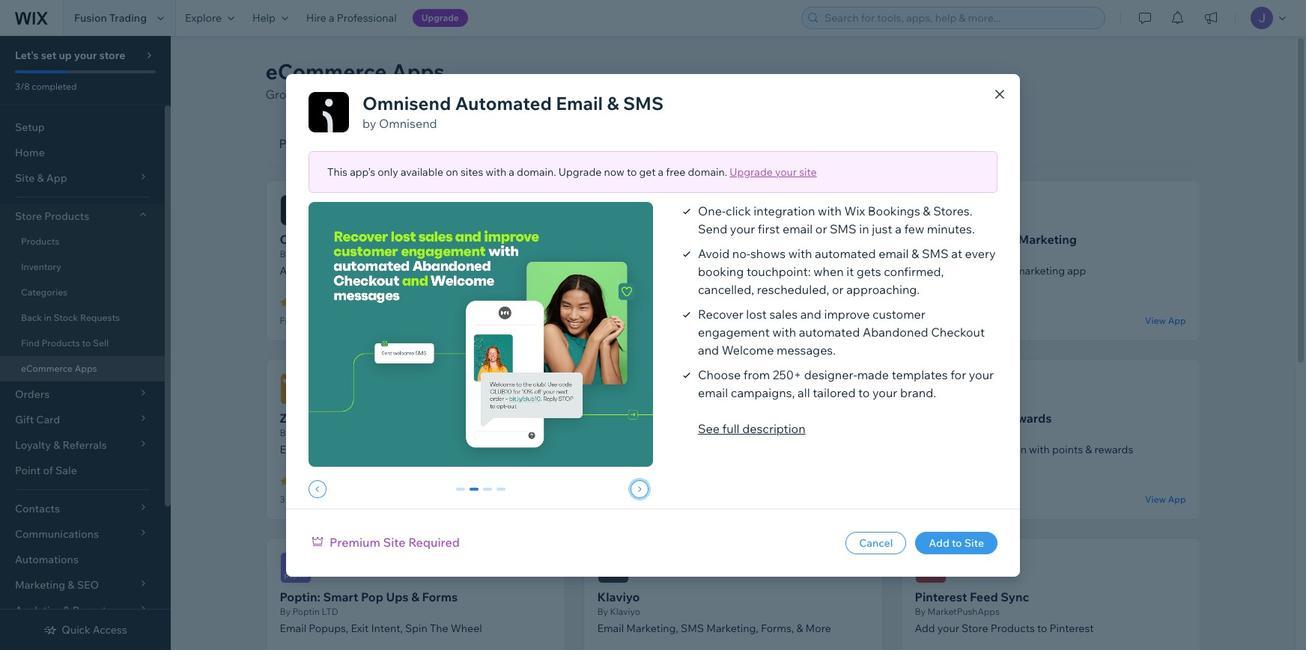 Task type: locate. For each thing, give the bounding box(es) containing it.
1 horizontal spatial ecommerce
[[266, 58, 387, 85]]

0 horizontal spatial free plan available
[[280, 315, 357, 327]]

your down made
[[873, 385, 898, 400]]

facebook up cancelled,
[[706, 264, 754, 278]]

fusion
[[74, 11, 107, 25]]

a right get
[[658, 165, 664, 179]]

3/8 completed
[[15, 81, 77, 92]]

available left on
[[401, 165, 443, 179]]

and down rescheduled,
[[801, 307, 822, 322]]

and left stores
[[465, 264, 484, 278]]

email inside avoid no-shows with automated email & sms at every booking touchpoint: when it gets confirmed, cancelled, rescheduled, or approaching.
[[879, 246, 909, 261]]

0 horizontal spatial affiliate
[[375, 411, 421, 426]]

add inside button
[[929, 537, 950, 550]]

your right up
[[74, 49, 97, 62]]

of
[[43, 464, 53, 478]]

abuse
[[808, 443, 838, 457]]

0 horizontal spatial in
[[44, 312, 52, 324]]

free plan available down confirmed, on the right of the page
[[915, 315, 992, 327]]

your right connect
[[642, 264, 663, 278]]

professional
[[337, 11, 397, 25], [915, 264, 975, 278]]

1
[[471, 488, 477, 502]]

1 horizontal spatial inventory
[[423, 136, 476, 151]]

marketing
[[1016, 264, 1065, 278]]

or up when
[[816, 221, 827, 236]]

apps for ecommerce apps grow your business with advanced solutions for inventory management, upselling, shipping, tax and more.
[[392, 58, 445, 85]]

marketpushapps down feed
[[928, 607, 1000, 618]]

1 vertical spatial automated
[[799, 325, 860, 340]]

0 vertical spatial klaviyo
[[597, 590, 640, 605]]

view app button for goaffpro affiliate marketing
[[1145, 314, 1186, 327]]

affiliate inside 'zonify - amazon affiliate by importify limited earn commissions with amazon affiliate program'
[[375, 411, 421, 426]]

products up products link
[[44, 210, 89, 223]]

0 horizontal spatial 3
[[280, 494, 285, 506]]

marketing,
[[626, 622, 679, 636], [707, 622, 759, 636]]

0 vertical spatial in
[[859, 221, 869, 236]]

site inside button
[[965, 537, 984, 550]]

sales
[[770, 307, 798, 322], [946, 443, 971, 457]]

email inside omnisend automated email & sms by omnisend
[[556, 92, 603, 114]]

with inside ecommerce apps grow your business with advanced solutions for inventory management, upselling, shipping, tax and more.
[[378, 87, 402, 102]]

plan for goaffpro
[[936, 315, 954, 327]]

affiliate inside goaffpro affiliate marketing by goaffpro professional affiliate marketing app
[[977, 264, 1013, 278]]

ecommerce inside ecommerce apps grow your business with advanced solutions for inventory management, upselling, shipping, tax and more.
[[266, 58, 387, 85]]

1 vertical spatial inventory
[[21, 261, 61, 273]]

with right the commissions
[[370, 443, 391, 457]]

confirmed,
[[884, 264, 944, 279]]

1 horizontal spatial or
[[832, 282, 844, 297]]

for inside 'choose from 250+ designer-made templates for your email campaigns, all tailored to your brand.'
[[951, 367, 966, 382]]

free right get
[[666, 165, 686, 179]]

sales down rescheduled,
[[770, 307, 798, 322]]

by up orders
[[363, 116, 376, 131]]

your left site on the top
[[775, 165, 797, 179]]

day down 4.9
[[287, 494, 302, 506]]

0 vertical spatial apps
[[392, 58, 445, 85]]

automated down the improve
[[799, 325, 860, 340]]

email down choose
[[698, 385, 728, 400]]

marketing inside button
[[650, 136, 707, 151]]

the
[[430, 622, 448, 636]]

plan down 4.1 (90)
[[301, 315, 319, 327]]

trial down '(37)' at the bottom left of page
[[323, 494, 339, 506]]

&
[[607, 92, 619, 114], [556, 136, 564, 151], [709, 136, 717, 151], [923, 203, 931, 218], [443, 232, 451, 247], [912, 246, 919, 261], [366, 264, 373, 278], [756, 264, 763, 278], [992, 411, 1000, 426], [973, 443, 980, 457], [1086, 443, 1092, 457], [411, 590, 419, 605], [797, 622, 803, 636]]

godatafeed up connect
[[610, 249, 664, 260]]

0 vertical spatial or
[[816, 221, 827, 236]]

popups,
[[309, 622, 348, 636]]

klaviyo icon image
[[597, 553, 629, 584]]

view app for goaffpro affiliate marketing
[[1145, 315, 1186, 326]]

& inside omnisend automated email & sms by omnisend
[[607, 92, 619, 114]]

stores
[[486, 264, 518, 278]]

store left the booking on the top right
[[666, 264, 691, 278]]

a left few
[[895, 221, 902, 236]]

0 vertical spatial affiliate
[[977, 264, 1013, 278]]

automated up 4.1 (90)
[[280, 264, 335, 278]]

professional right hire
[[337, 11, 397, 25]]

0 vertical spatial omnisend automated email & sms icon image
[[309, 92, 349, 132]]

0 horizontal spatial pinterest
[[915, 590, 967, 605]]

1 horizontal spatial free plan available
[[915, 315, 992, 327]]

1 horizontal spatial trial
[[645, 315, 662, 327]]

store inside the facebook shops by godatafeed by godatafeed connect your store to facebook & instagram shops
[[666, 264, 691, 278]]

0 vertical spatial sales
[[770, 307, 798, 322]]

abandoned
[[863, 325, 929, 340]]

1 vertical spatial for
[[401, 264, 415, 278]]

just
[[872, 221, 893, 236]]

by inside pinterest feed sync by marketpushapps add your store products to pinterest
[[915, 607, 926, 618]]

products down sync
[[991, 622, 1035, 636]]

1 horizontal spatial automated
[[342, 232, 406, 247]]

by inside klaviyo by klaviyo email marketing, sms marketing, forms, & more
[[597, 607, 608, 618]]

your
[[74, 49, 97, 62], [298, 87, 323, 102], [775, 165, 797, 179], [730, 221, 755, 236], [642, 264, 663, 278], [969, 367, 994, 382], [873, 385, 898, 400], [938, 622, 960, 636]]

free down confirmed, on the right of the page
[[915, 315, 934, 327]]

few
[[904, 221, 925, 236]]

0 horizontal spatial shops
[[656, 232, 693, 247]]

free down 4.8
[[597, 494, 616, 506]]

automations
[[15, 554, 79, 567]]

available inside "4.8 (44) free plan available"
[[638, 494, 675, 506]]

every
[[965, 246, 996, 261]]

automated for omnisend automated email & sms by omnisend
[[455, 92, 552, 114]]

view for facebook shops by godatafeed
[[828, 315, 849, 326]]

approaching.
[[847, 282, 920, 297]]

cancel
[[859, 537, 893, 550]]

marketpushapps inside bulk coupon generator by marketpushapps generate single-use coupons, stop coupon abuse
[[610, 428, 682, 439]]

stop
[[745, 443, 767, 457]]

0 horizontal spatial bookings
[[417, 264, 463, 278]]

sms
[[623, 92, 664, 114], [830, 221, 857, 236], [454, 232, 481, 247], [922, 246, 949, 261], [375, 264, 399, 278], [681, 622, 704, 636]]

0 horizontal spatial affiliate
[[436, 443, 472, 457]]

shops left "send"
[[656, 232, 693, 247]]

1 domain. from the left
[[517, 165, 556, 179]]

day right 14 in the left of the page
[[609, 315, 625, 327]]

let's
[[15, 49, 39, 62]]

or down when
[[832, 282, 844, 297]]

klaviyo
[[597, 590, 640, 605], [610, 607, 640, 618]]

0 horizontal spatial free
[[280, 315, 298, 327]]

email up confirmed, on the right of the page
[[879, 246, 909, 261]]

marketing up marketing
[[1018, 232, 1077, 247]]

by inside omnisend automated email & sms by omnisend
[[363, 116, 376, 131]]

0 horizontal spatial godatafeed
[[610, 249, 664, 260]]

sales right "boost"
[[946, 443, 971, 457]]

0 vertical spatial professional
[[337, 11, 397, 25]]

products up 'this'
[[279, 136, 330, 151]]

2 horizontal spatial free
[[915, 315, 934, 327]]

0 vertical spatial inventory
[[423, 136, 476, 151]]

2 marketing, from the left
[[707, 622, 759, 636]]

1 horizontal spatial apps
[[392, 58, 445, 85]]

1 horizontal spatial plan
[[618, 494, 636, 506]]

1 vertical spatial email
[[879, 246, 909, 261]]

by inside bulk coupon generator by marketpushapps generate single-use coupons, stop coupon abuse
[[597, 428, 608, 439]]

apps down find products to sell 'link'
[[75, 363, 97, 375]]

0 horizontal spatial domain.
[[517, 165, 556, 179]]

by inside 'zonify - amazon affiliate by importify limited earn commissions with amazon affiliate program'
[[280, 428, 291, 439]]

0 vertical spatial store
[[99, 49, 125, 62]]

description
[[742, 421, 806, 436]]

0 horizontal spatial apps
[[75, 363, 97, 375]]

0 vertical spatial affiliate
[[970, 232, 1016, 247]]

plan right customer
[[936, 315, 954, 327]]

requests
[[80, 312, 120, 324]]

for inside omnisend automated email & sms by omnisend automated email & sms for bookings and stores
[[401, 264, 415, 278]]

1 free plan available from the left
[[280, 315, 357, 327]]

shops
[[656, 232, 693, 247], [817, 264, 848, 278]]

quick
[[62, 624, 90, 637]]

by inside goaffpro affiliate marketing by goaffpro professional affiliate marketing app
[[915, 249, 926, 260]]

1 horizontal spatial bookings
[[868, 203, 920, 218]]

see full description button
[[698, 420, 806, 438]]

home
[[15, 146, 45, 160]]

1 vertical spatial store
[[962, 622, 988, 636]]

bookings up just
[[868, 203, 920, 218]]

1 vertical spatial ecommerce
[[21, 363, 73, 375]]

only
[[378, 165, 398, 179]]

1 horizontal spatial free
[[597, 494, 616, 506]]

products up ecommerce apps
[[42, 338, 80, 349]]

2 vertical spatial for
[[951, 367, 966, 382]]

ecommerce
[[266, 58, 387, 85], [21, 363, 73, 375]]

with left points
[[1029, 443, 1050, 457]]

with right business
[[378, 87, 402, 102]]

ecommerce for ecommerce apps grow your business with advanced solutions for inventory management, upselling, shipping, tax and more.
[[266, 58, 387, 85]]

marketpushapps for coupon
[[610, 428, 682, 439]]

domain. down shipping on the top left
[[517, 165, 556, 179]]

point of sale link
[[0, 458, 165, 484]]

inventory link
[[0, 255, 165, 280]]

free
[[280, 315, 298, 327], [915, 315, 934, 327], [597, 494, 616, 506]]

zonify
[[280, 411, 316, 426]]

boost
[[915, 443, 944, 457]]

marketing, down klaviyo icon
[[626, 622, 679, 636]]

with inside 'zonify - amazon affiliate by importify limited earn commissions with amazon affiliate program'
[[370, 443, 391, 457]]

store inside pinterest feed sync by marketpushapps add your store products to pinterest
[[962, 622, 988, 636]]

customer
[[873, 307, 926, 322]]

with inside "one-click integration with wix bookings & stores. send your first email or sms in just a few minutes."
[[818, 203, 842, 218]]

1 horizontal spatial affiliate
[[977, 264, 1013, 278]]

1 horizontal spatial in
[[859, 221, 869, 236]]

0 vertical spatial add
[[929, 537, 950, 550]]

view
[[510, 315, 531, 326], [828, 315, 849, 326], [1145, 315, 1166, 326], [1145, 494, 1166, 505]]

2 horizontal spatial email
[[879, 246, 909, 261]]

1 vertical spatial shops
[[817, 264, 848, 278]]

0 horizontal spatial store
[[15, 210, 42, 223]]

godatafeed down click
[[712, 232, 785, 247]]

in inside sidebar "element"
[[44, 312, 52, 324]]

email inside 'choose from 250+ designer-made templates for your email campaigns, all tailored to your brand.'
[[698, 385, 728, 400]]

automated inside recover lost sales and improve customer engagement with automated abandoned checkout and welcome messages.
[[799, 325, 860, 340]]

find products to sell link
[[0, 331, 165, 357]]

plan inside "4.8 (44) free plan available"
[[618, 494, 636, 506]]

use
[[678, 443, 696, 457]]

shops left gets on the right top of the page
[[817, 264, 848, 278]]

free plan available for goaffpro
[[915, 315, 992, 327]]

0 vertical spatial store
[[15, 210, 42, 223]]

& inside avoid no-shows with automated email & sms at every booking touchpoint: when it gets confirmed, cancelled, rescheduled, or approaching.
[[912, 246, 919, 261]]

bookings inside omnisend automated email & sms by omnisend automated email & sms for bookings and stores
[[417, 264, 463, 278]]

omnisend automated email & sms icon image
[[309, 92, 349, 132], [280, 195, 311, 226]]

brand.
[[900, 385, 936, 400]]

by down one-
[[696, 232, 710, 247]]

omnisend automated email & sms by omnisend
[[363, 92, 664, 131]]

3 down earn
[[280, 494, 285, 506]]

pop
[[361, 590, 383, 605]]

1 vertical spatial goaffpro
[[928, 249, 966, 260]]

goaffpro affiliate marketing icon image
[[915, 195, 946, 226]]

avoid no-shows with automated email & sms at every booking touchpoint: when it gets confirmed, cancelled, rescheduled, or approaching.
[[698, 246, 996, 297]]

1 vertical spatial day
[[287, 494, 302, 506]]

2 horizontal spatial automated
[[455, 92, 552, 114]]

goaffpro down goaffpro affiliate marketing icon on the top right of page
[[915, 232, 967, 247]]

tab list
[[266, 121, 1200, 167]]

2 vertical spatial free
[[304, 494, 321, 506]]

0 horizontal spatial marketpushapps
[[610, 428, 682, 439]]

1 horizontal spatial by
[[696, 232, 710, 247]]

ecommerce down find at the left
[[21, 363, 73, 375]]

0 vertical spatial trial
[[645, 315, 662, 327]]

add down pinterest feed sync icon
[[915, 622, 935, 636]]

2 free plan available from the left
[[915, 315, 992, 327]]

1 vertical spatial add
[[915, 622, 935, 636]]

site up feed
[[965, 537, 984, 550]]

0 horizontal spatial sales
[[770, 307, 798, 322]]

store down fusion trading
[[99, 49, 125, 62]]

inventory up on
[[423, 136, 476, 151]]

apps up advanced
[[392, 58, 445, 85]]

(2)
[[628, 297, 639, 308]]

trial for 14 day free trial
[[645, 315, 662, 327]]

limited
[[333, 428, 365, 439]]

professional down at
[[915, 264, 975, 278]]

available down every at top right
[[956, 315, 992, 327]]

1 vertical spatial affiliate
[[375, 411, 421, 426]]

advanced
[[404, 87, 459, 102]]

app
[[1068, 264, 1086, 278]]

add
[[929, 537, 950, 550], [915, 622, 935, 636]]

ecommerce up business
[[266, 58, 387, 85]]

1 vertical spatial professional
[[915, 264, 975, 278]]

free inside "4.8 (44) free plan available"
[[597, 494, 616, 506]]

email
[[556, 92, 603, 114], [409, 232, 440, 247], [337, 264, 364, 278], [280, 622, 306, 636], [597, 622, 624, 636]]

and inside ecommerce apps grow your business with advanced solutions for inventory management, upselling, shipping, tax and more.
[[799, 87, 820, 102]]

1 horizontal spatial email
[[783, 221, 813, 236]]

in inside "one-click integration with wix bookings & stores. send your first email or sms in just a few minutes."
[[859, 221, 869, 236]]

crm
[[720, 136, 747, 151]]

0 vertical spatial amazon
[[326, 411, 372, 426]]

1 vertical spatial or
[[832, 282, 844, 297]]

automated for omnisend automated email & sms by omnisend automated email & sms for bookings and stores
[[342, 232, 406, 247]]

your right the 'grow'
[[298, 87, 323, 102]]

domain. down marketing & crm
[[688, 165, 727, 179]]

automated inside omnisend automated email & sms by omnisend
[[455, 92, 552, 114]]

marketpushapps down "coupon"
[[610, 428, 682, 439]]

1 horizontal spatial 3
[[498, 488, 504, 502]]

apps inside sidebar "element"
[[75, 363, 97, 375]]

0 horizontal spatial professional
[[337, 11, 397, 25]]

0 vertical spatial marketing
[[650, 136, 707, 151]]

add up pinterest feed sync icon
[[929, 537, 950, 550]]

add to site
[[929, 537, 984, 550]]

templates
[[892, 367, 948, 382]]

checkout
[[931, 325, 985, 340]]

omnisend
[[363, 92, 451, 114], [379, 116, 437, 131], [280, 232, 339, 247], [293, 249, 336, 260]]

ecommerce inside sidebar "element"
[[21, 363, 73, 375]]

affiliate down every at top right
[[977, 264, 1013, 278]]

app
[[533, 315, 551, 326], [851, 315, 869, 326], [1168, 315, 1186, 326], [1168, 494, 1186, 505]]

by
[[363, 116, 376, 131], [696, 232, 710, 247]]

1 vertical spatial in
[[44, 312, 52, 324]]

required
[[408, 536, 460, 551]]

facebook shops by godatafeed icon image
[[597, 195, 629, 226]]

1 horizontal spatial store
[[962, 622, 988, 636]]

forms
[[422, 590, 458, 605]]

view app button for omnisend automated email & sms
[[510, 314, 551, 327]]

pinterest
[[915, 590, 967, 605], [1050, 622, 1094, 636]]

facebook down facebook shops by godatafeed icon
[[597, 232, 654, 247]]

marketing inside goaffpro affiliate marketing by goaffpro professional affiliate marketing app
[[1018, 232, 1077, 247]]

more
[[806, 622, 831, 636]]

1 vertical spatial affiliate
[[436, 443, 472, 457]]

1 horizontal spatial marketing
[[1018, 232, 1077, 247]]

in left just
[[859, 221, 869, 236]]

0 horizontal spatial or
[[816, 221, 827, 236]]

1 vertical spatial pinterest
[[1050, 622, 1094, 636]]

touchpoint:
[[747, 264, 811, 279]]

1 horizontal spatial domain.
[[688, 165, 727, 179]]

0 horizontal spatial free
[[304, 494, 321, 506]]

0 vertical spatial automated
[[815, 246, 876, 261]]

inventory inside "button"
[[423, 136, 476, 151]]

site right premium
[[383, 536, 406, 551]]

free down '(2)'
[[627, 315, 643, 327]]

free down 4.9 (37)
[[304, 494, 321, 506]]

upgrade your site button
[[730, 165, 817, 179]]

with up messages.
[[773, 325, 796, 340]]

omnisend automated email & sms icon image down products button
[[280, 195, 311, 226]]

marketpushapps inside pinterest feed sync by marketpushapps add your store products to pinterest
[[928, 607, 1000, 618]]

apps inside ecommerce apps grow your business with advanced solutions for inventory management, upselling, shipping, tax and more.
[[392, 58, 445, 85]]

affiliate left program
[[436, 443, 472, 457]]

email down integration
[[783, 221, 813, 236]]

0 vertical spatial by
[[363, 116, 376, 131]]

-
[[319, 411, 323, 426]]

professional inside goaffpro affiliate marketing by goaffpro professional affiliate marketing app
[[915, 264, 975, 278]]

and right tax
[[799, 87, 820, 102]]

0 horizontal spatial upgrade
[[421, 12, 459, 23]]

1 horizontal spatial shops
[[817, 264, 848, 278]]

or inside avoid no-shows with automated email & sms at every booking touchpoint: when it gets confirmed, cancelled, rescheduled, or approaching.
[[832, 282, 844, 297]]

send
[[698, 221, 728, 236]]

klaviyo by klaviyo email marketing, sms marketing, forms, & more
[[597, 590, 831, 636]]

plan down 4.8
[[618, 494, 636, 506]]

0 vertical spatial bookings
[[868, 203, 920, 218]]

1 horizontal spatial site
[[965, 537, 984, 550]]

your inside the facebook shops by godatafeed by godatafeed connect your store to facebook & instagram shops
[[642, 264, 663, 278]]

1 vertical spatial sales
[[946, 443, 971, 457]]

in
[[859, 221, 869, 236], [44, 312, 52, 324]]

automated up it
[[815, 246, 876, 261]]

0 vertical spatial automated
[[455, 92, 552, 114]]

1 vertical spatial by
[[696, 232, 710, 247]]

with left wix at right top
[[818, 203, 842, 218]]

& inside "one-click integration with wix bookings & stores. send your first email or sms in just a few minutes."
[[923, 203, 931, 218]]

automated down app's
[[342, 232, 406, 247]]

2 horizontal spatial upgrade
[[730, 165, 773, 179]]

instagram
[[765, 264, 815, 278]]

1 horizontal spatial marketing,
[[707, 622, 759, 636]]

marketing, left forms,
[[707, 622, 759, 636]]

automated up shipping on the top left
[[455, 92, 552, 114]]

trial right 14 in the left of the page
[[645, 315, 662, 327]]

free plan available down (90)
[[280, 315, 357, 327]]

integration
[[754, 203, 815, 218]]

0 vertical spatial marketpushapps
[[610, 428, 682, 439]]

0 vertical spatial shops
[[656, 232, 693, 247]]

importify
[[293, 428, 331, 439]]

upgrade inside button
[[421, 12, 459, 23]]

trading
[[109, 11, 147, 25]]

omnisend automated email & sms icon image right the 'grow'
[[309, 92, 349, 132]]

0 horizontal spatial plan
[[301, 315, 319, 327]]

1 vertical spatial marketing
[[1018, 232, 1077, 247]]

3 right 2
[[498, 488, 504, 502]]

1 horizontal spatial affiliate
[[970, 232, 1016, 247]]

goaffpro down minutes.
[[928, 249, 966, 260]]

free for omnisend
[[280, 315, 298, 327]]

poptin:
[[280, 590, 321, 605]]

1 vertical spatial apps
[[75, 363, 97, 375]]

by inside "poptin: smart pop ups & forms by poptin ltd email popups, exit intent, spin the wheel"
[[280, 607, 291, 618]]

bulk
[[597, 411, 623, 426]]

marketing up get
[[650, 136, 707, 151]]

& inside klaviyo by klaviyo email marketing, sms marketing, forms, & more
[[797, 622, 803, 636]]

0 vertical spatial email
[[783, 221, 813, 236]]

store up products link
[[15, 210, 42, 223]]

Search for tools, apps, help & more... field
[[820, 7, 1100, 28]]

with inside avoid no-shows with automated email & sms at every booking touchpoint: when it gets confirmed, cancelled, rescheduled, or approaching.
[[789, 246, 812, 261]]

view for omnisend automated email & sms
[[510, 315, 531, 326]]

omnisend up orders
[[363, 92, 451, 114]]

bookings left stores
[[417, 264, 463, 278]]

smile:
[[915, 411, 951, 426]]

inventory up categories
[[21, 261, 61, 273]]

0 horizontal spatial store
[[99, 49, 125, 62]]

inventory inside sidebar "element"
[[21, 261, 61, 273]]

0 horizontal spatial trial
[[323, 494, 339, 506]]

available down (90)
[[321, 315, 357, 327]]

store
[[99, 49, 125, 62], [666, 264, 691, 278]]



Task type: vqa. For each thing, say whether or not it's contained in the screenshot.
View All Reports's Reports
no



Task type: describe. For each thing, give the bounding box(es) containing it.
automated inside avoid no-shows with automated email & sms at every booking touchpoint: when it gets confirmed, cancelled, rescheduled, or approaching.
[[815, 246, 876, 261]]

to inside 'link'
[[82, 338, 91, 349]]

program
[[474, 443, 517, 457]]

2
[[485, 488, 491, 502]]

products inside button
[[279, 136, 330, 151]]

store products
[[15, 210, 89, 223]]

messages.
[[777, 343, 836, 358]]

with right sites
[[486, 165, 507, 179]]

1 marketing, from the left
[[626, 622, 679, 636]]

point of sale
[[15, 464, 77, 478]]

email inside "poptin: smart pop ups & forms by poptin ltd email popups, exit intent, spin the wheel"
[[280, 622, 306, 636]]

site
[[799, 165, 817, 179]]

marketing & crm
[[650, 136, 747, 151]]

store inside sidebar "element"
[[99, 49, 125, 62]]

2 domain. from the left
[[688, 165, 727, 179]]

1 horizontal spatial facebook
[[706, 264, 754, 278]]

for inside ecommerce apps grow your business with advanced solutions for inventory management, upselling, shipping, tax and more.
[[515, 87, 531, 102]]

avoid
[[698, 246, 730, 261]]

coupons,
[[698, 443, 743, 457]]

fulfillment
[[566, 136, 623, 151]]

affiliate inside goaffpro affiliate marketing by goaffpro professional affiliate marketing app
[[970, 232, 1016, 247]]

a right hire
[[329, 11, 335, 25]]

5.0
[[611, 297, 624, 308]]

premium site required
[[330, 536, 460, 551]]

plan for omnisend
[[301, 315, 319, 327]]

ecommerce apps grow your business with advanced solutions for inventory management, upselling, shipping, tax and more.
[[266, 58, 854, 102]]

by inside the facebook shops by godatafeed by godatafeed connect your store to facebook & instagram shops
[[696, 232, 710, 247]]

rewards
[[1095, 443, 1134, 457]]

sites
[[461, 165, 483, 179]]

forms,
[[761, 622, 794, 636]]

inventory for inventory "button"
[[423, 136, 476, 151]]

completed
[[32, 81, 77, 92]]

home link
[[0, 140, 165, 166]]

find products to sell
[[21, 338, 109, 349]]

ecommerce apps
[[21, 363, 97, 375]]

2 vertical spatial automated
[[280, 264, 335, 278]]

store products button
[[0, 204, 165, 229]]

0 vertical spatial pinterest
[[915, 590, 967, 605]]

1 horizontal spatial amazon
[[394, 443, 433, 457]]

free plan available for omnisend
[[280, 315, 357, 327]]

products inside popup button
[[44, 210, 89, 223]]

a down shipping on the top left
[[509, 165, 515, 179]]

day for 14
[[609, 315, 625, 327]]

quick access button
[[44, 624, 127, 637]]

tab list containing products
[[266, 121, 1200, 167]]

stores.
[[934, 203, 973, 218]]

to inside pinterest feed sync by marketpushapps add your store products to pinterest
[[1037, 622, 1048, 636]]

& inside the facebook shops by godatafeed by godatafeed connect your store to facebook & instagram shops
[[756, 264, 763, 278]]

inventory button
[[409, 121, 489, 167]]

zonify - amazon affiliate icon image
[[280, 374, 311, 405]]

at
[[951, 246, 963, 261]]

4.1
[[293, 297, 305, 308]]

orders button
[[343, 121, 409, 167]]

welcome
[[722, 343, 774, 358]]

and inside omnisend automated email & sms by omnisend automated email & sms for bookings and stores
[[465, 264, 484, 278]]

categories link
[[0, 280, 165, 306]]

1 vertical spatial omnisend automated email & sms icon image
[[280, 195, 311, 226]]

4.8
[[611, 476, 625, 487]]

sale
[[55, 464, 77, 478]]

first
[[758, 221, 780, 236]]

view app for omnisend automated email & sms
[[510, 315, 551, 326]]

a inside "one-click integration with wix bookings & stores. send your first email or sms in just a few minutes."
[[895, 221, 902, 236]]

apps for ecommerce apps
[[75, 363, 97, 375]]

1 horizontal spatial sales
[[946, 443, 971, 457]]

commissions
[[304, 443, 368, 457]]

rescheduled,
[[757, 282, 829, 297]]

poptin: smart pop ups & forms by poptin ltd email popups, exit intent, spin the wheel
[[280, 590, 482, 636]]

one-click integration with wix bookings & stores. send your first email or sms in just a few minutes.
[[698, 203, 975, 236]]

day for 3
[[287, 494, 302, 506]]

omnisend down advanced
[[379, 116, 437, 131]]

click
[[726, 203, 751, 218]]

omnisend up (90)
[[293, 249, 336, 260]]

or inside "one-click integration with wix bookings & stores. send your first email or sms in just a few minutes."
[[816, 221, 827, 236]]

campaigns,
[[731, 385, 795, 400]]

automations link
[[0, 548, 165, 573]]

full
[[723, 421, 740, 436]]

access
[[93, 624, 127, 637]]

see
[[698, 421, 720, 436]]

products inside pinterest feed sync by marketpushapps add your store products to pinterest
[[991, 622, 1035, 636]]

boost sales & retention with points & rewards
[[915, 443, 1134, 457]]

retention
[[982, 443, 1027, 457]]

free for 4.9 (37)
[[304, 494, 321, 506]]

management,
[[588, 87, 666, 102]]

0 vertical spatial goaffpro
[[915, 232, 967, 247]]

& inside "poptin: smart pop ups & forms by poptin ltd email popups, exit intent, spin the wheel"
[[411, 590, 419, 605]]

email inside "one-click integration with wix bookings & stores. send your first email or sms in just a few minutes."
[[783, 221, 813, 236]]

connect
[[597, 264, 639, 278]]

upselling,
[[669, 87, 722, 102]]

(90)
[[309, 297, 326, 308]]

recover lost sales and improve customer engagement with automated abandoned checkout and welcome messages.
[[698, 307, 985, 358]]

minutes.
[[927, 221, 975, 236]]

ltd
[[322, 607, 338, 618]]

products link
[[0, 229, 165, 255]]

shipping,
[[725, 87, 777, 102]]

exit
[[351, 622, 369, 636]]

products inside 'link'
[[42, 338, 80, 349]]

view app button for facebook shops by godatafeed
[[828, 314, 869, 327]]

1 vertical spatial klaviyo
[[610, 607, 640, 618]]

marketpushapps for feed
[[928, 607, 1000, 618]]

0 vertical spatial free
[[666, 165, 686, 179]]

poptin
[[293, 607, 320, 618]]

add inside pinterest feed sync by marketpushapps add your store products to pinterest
[[915, 622, 935, 636]]

free for goaffpro
[[915, 315, 934, 327]]

(44)
[[629, 476, 646, 487]]

bulk coupon generator icon image
[[597, 374, 629, 405]]

goaffpro affiliate marketing by goaffpro professional affiliate marketing app
[[915, 232, 1086, 278]]

by inside the facebook shops by godatafeed by godatafeed connect your store to facebook & instagram shops
[[597, 249, 608, 260]]

1 vertical spatial godatafeed
[[610, 249, 664, 260]]

1 horizontal spatial upgrade
[[559, 165, 602, 179]]

gets
[[857, 264, 881, 279]]

your inside pinterest feed sync by marketpushapps add your store products to pinterest
[[938, 622, 960, 636]]

products button
[[266, 121, 343, 167]]

setup link
[[0, 115, 165, 140]]

app for goaffpro affiliate marketing
[[1168, 315, 1186, 326]]

cancelled,
[[698, 282, 754, 297]]

help
[[252, 11, 276, 25]]

view app for facebook shops by godatafeed
[[828, 315, 869, 326]]

trial for 3 day free trial
[[323, 494, 339, 506]]

4.8 (44) free plan available
[[597, 476, 675, 506]]

generate
[[597, 443, 643, 457]]

explore
[[185, 11, 222, 25]]

point
[[15, 464, 41, 478]]

email inside klaviyo by klaviyo email marketing, sms marketing, forms, & more
[[597, 622, 624, 636]]

smart
[[323, 590, 358, 605]]

sales inside recover lost sales and improve customer engagement with automated abandoned checkout and welcome messages.
[[770, 307, 798, 322]]

cancel button
[[846, 532, 907, 555]]

sms inside "one-click integration with wix bookings & stores. send your first email or sms in just a few minutes."
[[830, 221, 857, 236]]

inventory for inventory link
[[21, 261, 61, 273]]

your inside ecommerce apps grow your business with advanced solutions for inventory management, upselling, shipping, tax and more.
[[298, 87, 323, 102]]

app for facebook shops by godatafeed
[[851, 315, 869, 326]]

250+
[[773, 367, 802, 382]]

improve
[[824, 307, 870, 322]]

products down the store products at top
[[21, 236, 59, 247]]

wix
[[845, 203, 865, 218]]

4.1 (90)
[[293, 297, 326, 308]]

1 horizontal spatial pinterest
[[1050, 622, 1094, 636]]

to inside button
[[952, 537, 962, 550]]

to inside the facebook shops by godatafeed by godatafeed connect your store to facebook & instagram shops
[[693, 264, 703, 278]]

3 day free trial
[[280, 494, 339, 506]]

0 vertical spatial godatafeed
[[712, 232, 785, 247]]

with inside recover lost sales and improve customer engagement with automated abandoned checkout and welcome messages.
[[773, 325, 796, 340]]

by inside omnisend automated email & sms by omnisend automated email & sms for bookings and stores
[[280, 249, 291, 260]]

affiliate inside 'zonify - amazon affiliate by importify limited earn commissions with amazon affiliate program'
[[436, 443, 472, 457]]

your inside sidebar "element"
[[74, 49, 97, 62]]

hire a professional link
[[297, 0, 406, 36]]

pinterest feed sync by marketpushapps add your store products to pinterest
[[915, 590, 1094, 636]]

and up choose
[[698, 343, 719, 358]]

bookings inside "one-click integration with wix bookings & stores. send your first email or sms in just a few minutes."
[[868, 203, 920, 218]]

smile: points & rewards icon image
[[915, 374, 946, 405]]

sms inside klaviyo by klaviyo email marketing, sms marketing, forms, & more
[[681, 622, 704, 636]]

upgrade button
[[412, 9, 468, 27]]

app's
[[350, 165, 375, 179]]

to inside 'choose from 250+ designer-made templates for your email campaigns, all tailored to your brand.'
[[859, 385, 870, 400]]

0 horizontal spatial amazon
[[326, 411, 372, 426]]

fusion trading
[[74, 11, 147, 25]]

your inside "one-click integration with wix bookings & stores. send your first email or sms in just a few minutes."
[[730, 221, 755, 236]]

free for 5.0 (2)
[[627, 315, 643, 327]]

facebook shops by godatafeed by godatafeed connect your store to facebook & instagram shops
[[597, 232, 848, 278]]

0 horizontal spatial site
[[383, 536, 406, 551]]

14 day free trial
[[597, 315, 662, 327]]

sms inside avoid no-shows with automated email & sms at every booking touchpoint: when it gets confirmed, cancelled, rescheduled, or approaching.
[[922, 246, 949, 261]]

4.9 (37)
[[293, 476, 327, 487]]

ecommerce for ecommerce apps
[[21, 363, 73, 375]]

14
[[597, 315, 607, 327]]

one-
[[698, 203, 726, 218]]

view for goaffpro affiliate marketing
[[1145, 315, 1166, 326]]

pinterest feed sync icon image
[[915, 553, 946, 584]]

your up smile: points & rewards
[[969, 367, 994, 382]]

poptin: smart pop ups & forms icon image
[[280, 553, 311, 584]]

marketing & crm button
[[636, 121, 761, 167]]

omnisend up 4.1 (90)
[[280, 232, 339, 247]]

0 horizontal spatial facebook
[[597, 232, 654, 247]]

app for omnisend automated email & sms
[[533, 315, 551, 326]]

3/8
[[15, 81, 30, 92]]

store inside 'store products' popup button
[[15, 210, 42, 223]]

ups
[[386, 590, 409, 605]]

earn
[[280, 443, 302, 457]]

sms inside omnisend automated email & sms by omnisend
[[623, 92, 664, 114]]

sidebar element
[[0, 36, 171, 651]]



